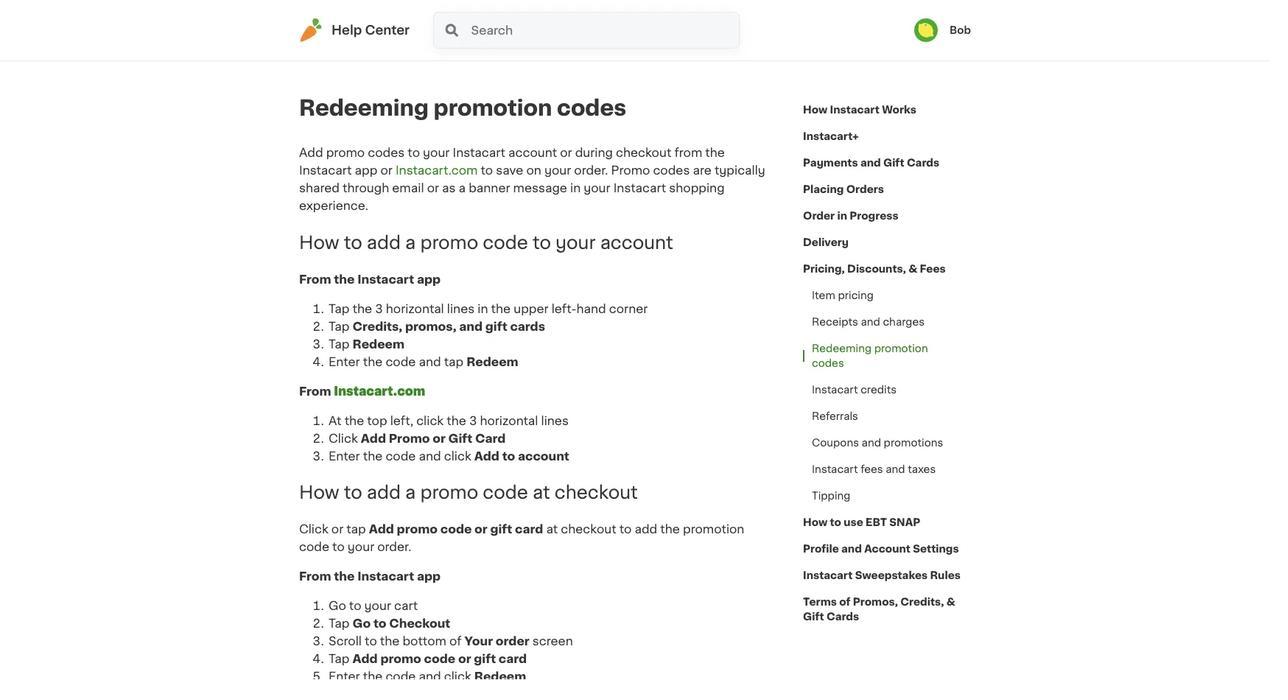 Task type: vqa. For each thing, say whether or not it's contained in the screenshot.
"Referrals"
yes



Task type: describe. For each thing, give the bounding box(es) containing it.
how to add a promo code to your account
[[299, 234, 674, 251]]

how instacart works link
[[803, 97, 917, 123]]

instacart up save
[[453, 147, 506, 158]]

1 vertical spatial in
[[838, 211, 848, 221]]

how to add a promo code at checkout
[[299, 484, 638, 502]]

how for how to add a promo code at checkout
[[299, 484, 340, 502]]

at
[[329, 415, 342, 427]]

profile and account settings link
[[803, 536, 960, 562]]

receipts and charges link
[[803, 309, 934, 335]]

pricing,
[[803, 264, 845, 274]]

through
[[343, 182, 389, 194]]

how for how instacart works
[[803, 105, 828, 115]]

to save on your order. promo codes are typically shared through email or as a banner message in your instacart shopping experience.
[[299, 164, 766, 212]]

card
[[476, 433, 506, 444]]

instacart.com link for from
[[334, 385, 426, 397]]

and right fees
[[886, 464, 906, 475]]

and down pricing
[[861, 317, 881, 327]]

2 from from the top
[[299, 385, 331, 397]]

1 vertical spatial app
[[417, 273, 441, 285]]

orders
[[847, 184, 885, 195]]

coupons
[[812, 438, 860, 448]]

charges
[[883, 317, 925, 327]]

and up fees
[[862, 438, 882, 448]]

promotion inside at checkout to add the promotion code to your order.
[[683, 524, 745, 536]]

instacart inside to save on your order. promo codes are typically shared through email or as a banner message in your instacart shopping experience.
[[614, 182, 667, 194]]

cards inside terms of promos, credits, & gift cards
[[827, 612, 860, 622]]

or inside to save on your order. promo codes are typically shared through email or as a banner message in your instacart shopping experience.
[[427, 182, 439, 194]]

gift inside the payments and gift cards link
[[884, 158, 905, 168]]

order
[[496, 636, 530, 648]]

instacart fees and taxes link
[[803, 456, 945, 483]]

codes inside to save on your order. promo codes are typically shared through email or as a banner message in your instacart shopping experience.
[[653, 164, 690, 176]]

how for how to use ebt snap
[[803, 517, 828, 528]]

1 vertical spatial gift
[[491, 524, 513, 536]]

0 horizontal spatial tap
[[347, 524, 366, 536]]

order. inside at checkout to add the promotion code to your order.
[[378, 542, 412, 553]]

promo inside to save on your order. promo codes are typically shared through email or as a banner message in your instacart shopping experience.
[[612, 164, 650, 176]]

app inside add promo codes to your instacart account or during checkout from the instacart app or
[[355, 164, 378, 176]]

profile
[[803, 544, 839, 554]]

instacart up referrals
[[812, 385, 858, 395]]

or inside go to your cart tap go to checkout scroll to the bottom of your order screen tap add promo code or gift card
[[458, 654, 471, 665]]

at checkout to add the promotion code to your order.
[[299, 524, 745, 553]]

0 vertical spatial instacart.com
[[396, 164, 478, 176]]

delivery link
[[803, 229, 849, 256]]

to inside add promo codes to your instacart account or during checkout from the instacart app or
[[408, 147, 420, 158]]

pricing, discounts, & fees
[[803, 264, 946, 274]]

center
[[365, 24, 410, 36]]

checkout inside at checkout to add the promotion code to your order.
[[561, 524, 617, 536]]

screen
[[533, 636, 573, 648]]

account inside add promo codes to your instacart account or during checkout from the instacart app or
[[509, 147, 557, 158]]

shared
[[299, 182, 340, 194]]

how to use ebt snap
[[803, 517, 921, 528]]

are
[[693, 164, 712, 176]]

referrals
[[812, 411, 859, 422]]

cards
[[510, 321, 545, 332]]

instacart up promos, on the top left of the page
[[358, 273, 414, 285]]

sweepstakes
[[856, 571, 928, 581]]

promos,
[[853, 597, 899, 607]]

promo inside add promo codes to your instacart account or during checkout from the instacart app or
[[326, 147, 365, 158]]

1 vertical spatial checkout
[[555, 484, 638, 502]]

user avatar image
[[915, 18, 938, 42]]

message
[[513, 182, 568, 194]]

the inside go to your cart tap go to checkout scroll to the bottom of your order screen tap add promo code or gift card
[[380, 636, 400, 648]]

coupons and promotions
[[812, 438, 944, 448]]

in inside tap the 3 horizontal lines in the upper left-hand corner tap credits, promos, and gift cards tap redeem enter the code and tap redeem
[[478, 303, 488, 315]]

instacart image
[[299, 18, 323, 42]]

0 horizontal spatial click
[[299, 524, 329, 536]]

during
[[575, 147, 613, 158]]

the inside add promo codes to your instacart account or during checkout from the instacart app or
[[706, 147, 725, 158]]

code inside at the top left, click the 3 horizontal lines click add promo or gift card enter the code and click add to account
[[386, 450, 416, 462]]

profile and account settings
[[803, 544, 960, 554]]

instacart fees and taxes
[[812, 464, 936, 475]]

discounts,
[[848, 264, 907, 274]]

redeeming promotion codes link
[[803, 335, 972, 377]]

pricing
[[838, 290, 874, 301]]

typically
[[715, 164, 766, 176]]

on
[[527, 164, 542, 176]]

instacart sweepstakes rules
[[803, 571, 961, 581]]

experience.
[[299, 200, 368, 212]]

0 horizontal spatial &
[[909, 264, 918, 274]]

item pricing link
[[803, 282, 883, 309]]

order in progress
[[803, 211, 899, 221]]

taxes
[[908, 464, 936, 475]]

rules
[[931, 571, 961, 581]]

payments and gift cards
[[803, 158, 940, 168]]

your inside go to your cart tap go to checkout scroll to the bottom of your order screen tap add promo code or gift card
[[365, 601, 391, 612]]

instacart up "shared"
[[299, 164, 352, 176]]

order. inside to save on your order. promo codes are typically shared through email or as a banner message in your instacart shopping experience.
[[574, 164, 609, 176]]

item
[[812, 290, 836, 301]]

help
[[332, 24, 362, 36]]

promo for how to add a promo code at checkout
[[420, 484, 479, 502]]

save
[[496, 164, 524, 176]]

bob link
[[915, 18, 972, 42]]

checkout inside add promo codes to your instacart account or during checkout from the instacart app or
[[616, 147, 672, 158]]

redeeming inside redeeming promotion codes
[[812, 344, 872, 354]]

help center link
[[299, 18, 410, 42]]

codes inside add promo codes to your instacart account or during checkout from the instacart app or
[[368, 147, 405, 158]]

how for how to add a promo code to your account
[[299, 234, 340, 251]]

of inside go to your cart tap go to checkout scroll to the bottom of your order screen tap add promo code or gift card
[[450, 636, 462, 648]]

Search search field
[[470, 13, 739, 48]]

terms of promos, credits, & gift cards
[[803, 597, 956, 622]]

tipping link
[[803, 483, 860, 509]]

top
[[367, 415, 387, 427]]

how instacart works
[[803, 105, 917, 115]]

at inside at checkout to add the promotion code to your order.
[[547, 524, 558, 536]]

your
[[465, 636, 493, 648]]

1 vertical spatial instacart.com
[[334, 385, 426, 397]]

1 vertical spatial account
[[601, 234, 674, 251]]

works
[[883, 105, 917, 115]]

0 horizontal spatial redeeming
[[299, 98, 429, 119]]

instacart+
[[803, 131, 859, 142]]

add inside add promo codes to your instacart account or during checkout from the instacart app or
[[299, 147, 323, 158]]

1 tap from the top
[[329, 303, 350, 315]]

snap
[[890, 517, 921, 528]]

3 inside tap the 3 horizontal lines in the upper left-hand corner tap credits, promos, and gift cards tap redeem enter the code and tap redeem
[[375, 303, 383, 315]]

delivery
[[803, 237, 849, 248]]

in inside to save on your order. promo codes are typically shared through email or as a banner message in your instacart shopping experience.
[[571, 182, 581, 194]]

and down use
[[842, 544, 862, 554]]

cart
[[394, 601, 418, 612]]

settings
[[913, 544, 960, 554]]

a for to
[[406, 234, 416, 251]]

1 vertical spatial click
[[444, 450, 472, 462]]

placing orders
[[803, 184, 885, 195]]

2 vertical spatial app
[[417, 571, 441, 583]]

to inside to save on your order. promo codes are typically shared through email or as a banner message in your instacart shopping experience.
[[481, 164, 493, 176]]

5 tap from the top
[[329, 654, 350, 665]]

bottom
[[403, 636, 447, 648]]

item pricing
[[812, 290, 874, 301]]

pricing, discounts, & fees link
[[803, 256, 946, 282]]

gift inside at the top left, click the 3 horizontal lines click add promo or gift card enter the code and click add to account
[[449, 433, 473, 444]]

promo for click or tap add promo code or gift card
[[397, 524, 438, 536]]

how to use ebt snap link
[[803, 509, 921, 536]]

credits, inside tap the 3 horizontal lines in the upper left-hand corner tap credits, promos, and gift cards tap redeem enter the code and tap redeem
[[353, 321, 403, 332]]

placing
[[803, 184, 844, 195]]



Task type: locate. For each thing, give the bounding box(es) containing it.
gift
[[884, 158, 905, 168], [449, 433, 473, 444], [803, 612, 825, 622]]

your up as
[[423, 147, 450, 158]]

0 vertical spatial lines
[[447, 303, 475, 315]]

cards
[[907, 158, 940, 168], [827, 612, 860, 622]]

your down click or tap add promo code or gift card
[[348, 542, 375, 553]]

0 horizontal spatial redeem
[[353, 338, 405, 350]]

redeeming promotion codes down "receipts and charges"
[[812, 344, 929, 369]]

0 vertical spatial order.
[[574, 164, 609, 176]]

enter down at
[[329, 450, 360, 462]]

promo down during
[[612, 164, 650, 176]]

gift down your
[[474, 654, 496, 665]]

add for how to add a promo code to your account
[[367, 234, 401, 251]]

0 horizontal spatial go
[[329, 601, 346, 612]]

0 vertical spatial a
[[459, 182, 466, 194]]

enter up from instacart.com
[[329, 356, 360, 368]]

0 vertical spatial of
[[840, 597, 851, 607]]

2 vertical spatial in
[[478, 303, 488, 315]]

tipping
[[812, 491, 851, 501]]

0 vertical spatial add
[[367, 234, 401, 251]]

2 horizontal spatial in
[[838, 211, 848, 221]]

card down how to add a promo code at checkout
[[515, 524, 544, 536]]

1 vertical spatial promo
[[389, 433, 430, 444]]

tap
[[329, 303, 350, 315], [329, 321, 350, 332], [329, 338, 350, 350], [329, 618, 350, 630], [329, 654, 350, 665]]

4 tap from the top
[[329, 618, 350, 630]]

left,
[[390, 415, 414, 427]]

0 horizontal spatial in
[[478, 303, 488, 315]]

instacart left 'shopping'
[[614, 182, 667, 194]]

promo down bottom on the left bottom of page
[[381, 654, 422, 665]]

horizontal inside at the top left, click the 3 horizontal lines click add promo or gift card enter the code and click add to account
[[480, 415, 538, 427]]

promo
[[612, 164, 650, 176], [389, 433, 430, 444]]

account inside at the top left, click the 3 horizontal lines click add promo or gift card enter the code and click add to account
[[518, 450, 570, 462]]

promotion
[[434, 98, 552, 119], [875, 344, 929, 354], [683, 524, 745, 536]]

1 vertical spatial of
[[450, 636, 462, 648]]

0 vertical spatial 3
[[375, 303, 383, 315]]

0 vertical spatial at
[[533, 484, 550, 502]]

promo down left,
[[389, 433, 430, 444]]

of inside terms of promos, credits, & gift cards
[[840, 597, 851, 607]]

promo down how to add a promo code at checkout
[[397, 524, 438, 536]]

code inside go to your cart tap go to checkout scroll to the bottom of your order screen tap add promo code or gift card
[[424, 654, 456, 665]]

0 vertical spatial checkout
[[616, 147, 672, 158]]

app up through
[[355, 164, 378, 176]]

1 vertical spatial click
[[299, 524, 329, 536]]

0 horizontal spatial redeeming promotion codes
[[299, 98, 627, 119]]

your
[[423, 147, 450, 158], [545, 164, 571, 176], [584, 182, 611, 194], [556, 234, 596, 251], [348, 542, 375, 553], [365, 601, 391, 612]]

promo inside at the top left, click the 3 horizontal lines click add promo or gift card enter the code and click add to account
[[389, 433, 430, 444]]

how
[[803, 105, 828, 115], [299, 234, 340, 251], [299, 484, 340, 502], [803, 517, 828, 528]]

order in progress link
[[803, 203, 899, 229]]

enter inside tap the 3 horizontal lines in the upper left-hand corner tap credits, promos, and gift cards tap redeem enter the code and tap redeem
[[329, 356, 360, 368]]

instacart down coupons
[[812, 464, 858, 475]]

app
[[355, 164, 378, 176], [417, 273, 441, 285], [417, 571, 441, 583]]

0 vertical spatial cards
[[907, 158, 940, 168]]

gift inside go to your cart tap go to checkout scroll to the bottom of your order screen tap add promo code or gift card
[[474, 654, 496, 665]]

instacart.com up top
[[334, 385, 426, 397]]

email
[[392, 182, 424, 194]]

gift inside tap the 3 horizontal lines in the upper left-hand corner tap credits, promos, and gift cards tap redeem enter the code and tap redeem
[[486, 321, 508, 332]]

or
[[560, 147, 572, 158], [381, 164, 393, 176], [427, 182, 439, 194], [433, 433, 446, 444], [332, 524, 344, 536], [475, 524, 488, 536], [458, 654, 471, 665]]

codes up instacart credits
[[812, 358, 845, 369]]

of right terms
[[840, 597, 851, 607]]

gift
[[486, 321, 508, 332], [491, 524, 513, 536], [474, 654, 496, 665]]

0 vertical spatial credits,
[[353, 321, 403, 332]]

2 enter from the top
[[329, 450, 360, 462]]

0 horizontal spatial gift
[[449, 433, 473, 444]]

3 inside at the top left, click the 3 horizontal lines click add promo or gift card enter the code and click add to account
[[470, 415, 477, 427]]

1 vertical spatial promotion
[[875, 344, 929, 354]]

the inside at checkout to add the promotion code to your order.
[[661, 524, 680, 536]]

1 vertical spatial lines
[[541, 415, 569, 427]]

go
[[329, 601, 346, 612], [353, 618, 371, 630]]

1 vertical spatial &
[[947, 597, 956, 607]]

horizontal inside tap the 3 horizontal lines in the upper left-hand corner tap credits, promos, and gift cards tap redeem enter the code and tap redeem
[[386, 303, 444, 315]]

add promo codes to your instacart account or during checkout from the instacart app or
[[299, 147, 725, 176]]

1 vertical spatial card
[[499, 654, 527, 665]]

promo inside go to your cart tap go to checkout scroll to the bottom of your order screen tap add promo code or gift card
[[381, 654, 422, 665]]

terms
[[803, 597, 837, 607]]

your left cart
[[365, 601, 391, 612]]

1 horizontal spatial of
[[840, 597, 851, 607]]

instacart.com link up top
[[334, 385, 426, 397]]

2 horizontal spatial promotion
[[875, 344, 929, 354]]

order. down during
[[574, 164, 609, 176]]

promo for how to add a promo code to your account
[[420, 234, 479, 251]]

promos,
[[405, 321, 457, 332]]

cards down works
[[907, 158, 940, 168]]

1 horizontal spatial in
[[571, 182, 581, 194]]

from instacart.com
[[299, 385, 426, 397]]

and up how to add a promo code at checkout
[[419, 450, 441, 462]]

2 horizontal spatial gift
[[884, 158, 905, 168]]

1 vertical spatial from
[[299, 385, 331, 397]]

gift inside terms of promos, credits, & gift cards
[[803, 612, 825, 622]]

of
[[840, 597, 851, 607], [450, 636, 462, 648]]

0 vertical spatial from the instacart app
[[299, 273, 441, 285]]

placing orders link
[[803, 176, 885, 203]]

& left fees
[[909, 264, 918, 274]]

1 vertical spatial instacart.com link
[[334, 385, 426, 397]]

1 vertical spatial go
[[353, 618, 371, 630]]

and
[[861, 158, 881, 168], [861, 317, 881, 327], [459, 321, 483, 332], [419, 356, 441, 368], [862, 438, 882, 448], [419, 450, 441, 462], [886, 464, 906, 475], [842, 544, 862, 554]]

0 horizontal spatial credits,
[[353, 321, 403, 332]]

referrals link
[[803, 403, 868, 430]]

2 vertical spatial a
[[406, 484, 416, 502]]

0 vertical spatial horizontal
[[386, 303, 444, 315]]

instacart down profile
[[803, 571, 853, 581]]

0 vertical spatial enter
[[329, 356, 360, 368]]

1 horizontal spatial redeeming promotion codes
[[812, 344, 929, 369]]

receipts and charges
[[812, 317, 925, 327]]

0 vertical spatial account
[[509, 147, 557, 158]]

your down the message
[[556, 234, 596, 251]]

codes up through
[[368, 147, 405, 158]]

redeem up from instacart.com
[[353, 338, 405, 350]]

tap inside tap the 3 horizontal lines in the upper left-hand corner tap credits, promos, and gift cards tap redeem enter the code and tap redeem
[[444, 356, 464, 368]]

1 horizontal spatial redeeming
[[812, 344, 872, 354]]

at the top left, click the 3 horizontal lines click add promo or gift card enter the code and click add to account
[[329, 415, 570, 462]]

2 vertical spatial account
[[518, 450, 570, 462]]

enter
[[329, 356, 360, 368], [329, 450, 360, 462]]

lines inside at the top left, click the 3 horizontal lines click add promo or gift card enter the code and click add to account
[[541, 415, 569, 427]]

instacart
[[830, 105, 880, 115], [453, 147, 506, 158], [299, 164, 352, 176], [614, 182, 667, 194], [358, 273, 414, 285], [812, 385, 858, 395], [812, 464, 858, 475], [803, 571, 853, 581], [358, 571, 414, 583]]

your inside at checkout to add the promotion code to your order.
[[348, 542, 375, 553]]

horizontal up promos, on the top left of the page
[[386, 303, 444, 315]]

click inside at the top left, click the 3 horizontal lines click add promo or gift card enter the code and click add to account
[[329, 433, 358, 444]]

code
[[483, 234, 528, 251], [386, 356, 416, 368], [386, 450, 416, 462], [483, 484, 528, 502], [441, 524, 472, 536], [299, 542, 330, 553], [424, 654, 456, 665]]

0 vertical spatial redeem
[[353, 338, 405, 350]]

bob
[[950, 25, 972, 35]]

1 from from the top
[[299, 273, 331, 285]]

and down promos, on the top left of the page
[[419, 356, 441, 368]]

instacart up instacart+
[[830, 105, 880, 115]]

0 vertical spatial promotion
[[434, 98, 552, 119]]

1 horizontal spatial cards
[[907, 158, 940, 168]]

checkout
[[616, 147, 672, 158], [555, 484, 638, 502], [561, 524, 617, 536]]

lines inside tap the 3 horizontal lines in the upper left-hand corner tap credits, promos, and gift cards tap redeem enter the code and tap redeem
[[447, 303, 475, 315]]

2 vertical spatial gift
[[474, 654, 496, 665]]

& down rules
[[947, 597, 956, 607]]

your right on
[[545, 164, 571, 176]]

2 tap from the top
[[329, 321, 350, 332]]

your down during
[[584, 182, 611, 194]]

0 vertical spatial click
[[329, 433, 358, 444]]

banner
[[469, 182, 510, 194]]

app up cart
[[417, 571, 441, 583]]

credits, left promos, on the top left of the page
[[353, 321, 403, 332]]

promo up click or tap add promo code or gift card
[[420, 484, 479, 502]]

and up orders
[[861, 158, 881, 168]]

0 vertical spatial gift
[[884, 158, 905, 168]]

and right promos, on the top left of the page
[[459, 321, 483, 332]]

enter inside at the top left, click the 3 horizontal lines click add promo or gift card enter the code and click add to account
[[329, 450, 360, 462]]

help center
[[332, 24, 410, 36]]

gift down how to add a promo code at checkout
[[491, 524, 513, 536]]

codes up during
[[557, 98, 627, 119]]

1 vertical spatial add
[[367, 484, 401, 502]]

or inside at the top left, click the 3 horizontal lines click add promo or gift card enter the code and click add to account
[[433, 433, 446, 444]]

1 horizontal spatial promotion
[[683, 524, 745, 536]]

3
[[375, 303, 383, 315], [470, 415, 477, 427]]

payments
[[803, 158, 858, 168]]

0 vertical spatial app
[[355, 164, 378, 176]]

code inside at checkout to add the promotion code to your order.
[[299, 542, 330, 553]]

card
[[515, 524, 544, 536], [499, 654, 527, 665]]

tap
[[444, 356, 464, 368], [347, 524, 366, 536]]

use
[[844, 517, 864, 528]]

horizontal up card
[[480, 415, 538, 427]]

credits, inside terms of promos, credits, & gift cards
[[901, 597, 945, 607]]

order
[[803, 211, 835, 221]]

left-
[[552, 303, 577, 315]]

credits
[[861, 385, 897, 395]]

promotions
[[884, 438, 944, 448]]

fees
[[920, 264, 946, 274]]

1 horizontal spatial gift
[[803, 612, 825, 622]]

1 horizontal spatial horizontal
[[480, 415, 538, 427]]

at
[[533, 484, 550, 502], [547, 524, 558, 536]]

a right as
[[459, 182, 466, 194]]

corner
[[609, 303, 648, 315]]

2 vertical spatial add
[[635, 524, 658, 536]]

instacart sweepstakes rules link
[[803, 562, 961, 589]]

a up click or tap add promo code or gift card
[[406, 484, 416, 502]]

gift left cards
[[486, 321, 508, 332]]

a for at
[[406, 484, 416, 502]]

1 vertical spatial cards
[[827, 612, 860, 622]]

gift left card
[[449, 433, 473, 444]]

progress
[[850, 211, 899, 221]]

of left your
[[450, 636, 462, 648]]

3 from from the top
[[299, 571, 331, 583]]

in left 'upper'
[[478, 303, 488, 315]]

1 horizontal spatial go
[[353, 618, 371, 630]]

2 vertical spatial gift
[[803, 612, 825, 622]]

instacart.com link up as
[[396, 164, 478, 176]]

add for how to add a promo code at checkout
[[367, 484, 401, 502]]

0 vertical spatial redeeming promotion codes
[[299, 98, 627, 119]]

app up promos, on the top left of the page
[[417, 273, 441, 285]]

codes inside redeeming promotion codes
[[812, 358, 845, 369]]

coupons and promotions link
[[803, 430, 953, 456]]

from
[[675, 147, 703, 158]]

and inside at the top left, click the 3 horizontal lines click add promo or gift card enter the code and click add to account
[[419, 450, 441, 462]]

gift down terms
[[803, 612, 825, 622]]

1 vertical spatial redeeming promotion codes
[[812, 344, 929, 369]]

1 vertical spatial enter
[[329, 450, 360, 462]]

1 from the instacart app from the top
[[299, 273, 441, 285]]

order.
[[574, 164, 609, 176], [378, 542, 412, 553]]

2 from the instacart app from the top
[[299, 571, 441, 583]]

add
[[367, 234, 401, 251], [367, 484, 401, 502], [635, 524, 658, 536]]

1 vertical spatial tap
[[347, 524, 366, 536]]

instacart.com up as
[[396, 164, 478, 176]]

redeeming promotion codes up add promo codes to your instacart account or during checkout from the instacart app or
[[299, 98, 627, 119]]

2 vertical spatial checkout
[[561, 524, 617, 536]]

instacart up cart
[[358, 571, 414, 583]]

card inside go to your cart tap go to checkout scroll to the bottom of your order screen tap add promo code or gift card
[[499, 654, 527, 665]]

1 vertical spatial 3
[[470, 415, 477, 427]]

account
[[865, 544, 911, 554]]

redeem
[[353, 338, 405, 350], [467, 356, 519, 368]]

code inside tap the 3 horizontal lines in the upper left-hand corner tap credits, promos, and gift cards tap redeem enter the code and tap redeem
[[386, 356, 416, 368]]

1 enter from the top
[[329, 356, 360, 368]]

hand
[[577, 303, 606, 315]]

0 horizontal spatial order.
[[378, 542, 412, 553]]

to inside at the top left, click the 3 horizontal lines click add promo or gift card enter the code and click add to account
[[502, 450, 515, 462]]

shopping
[[670, 182, 725, 194]]

1 horizontal spatial tap
[[444, 356, 464, 368]]

instacart+ link
[[803, 123, 859, 150]]

add
[[299, 147, 323, 158], [361, 433, 386, 444], [475, 450, 500, 462], [369, 524, 394, 536], [353, 654, 378, 665]]

a inside to save on your order. promo codes are typically shared through email or as a banner message in your instacart shopping experience.
[[459, 182, 466, 194]]

0 vertical spatial from
[[299, 273, 331, 285]]

fees
[[861, 464, 884, 475]]

0 vertical spatial promo
[[612, 164, 650, 176]]

2 vertical spatial promotion
[[683, 524, 745, 536]]

1 vertical spatial credits,
[[901, 597, 945, 607]]

0 vertical spatial in
[[571, 182, 581, 194]]

1 vertical spatial gift
[[449, 433, 473, 444]]

0 horizontal spatial cards
[[827, 612, 860, 622]]

click right left,
[[417, 415, 444, 427]]

0 vertical spatial &
[[909, 264, 918, 274]]

add inside at checkout to add the promotion code to your order.
[[635, 524, 658, 536]]

0 horizontal spatial horizontal
[[386, 303, 444, 315]]

0 vertical spatial click
[[417, 415, 444, 427]]

order. down click or tap add promo code or gift card
[[378, 542, 412, 553]]

promo down as
[[420, 234, 479, 251]]

receipts
[[812, 317, 859, 327]]

promo up through
[[326, 147, 365, 158]]

horizontal
[[386, 303, 444, 315], [480, 415, 538, 427]]

0 horizontal spatial of
[[450, 636, 462, 648]]

1 vertical spatial redeem
[[467, 356, 519, 368]]

ebt
[[866, 517, 888, 528]]

click or tap add promo code or gift card
[[299, 524, 544, 536]]

scroll
[[329, 636, 362, 648]]

1 vertical spatial a
[[406, 234, 416, 251]]

3 tap from the top
[[329, 338, 350, 350]]

redeem down cards
[[467, 356, 519, 368]]

2 vertical spatial from
[[299, 571, 331, 583]]

0 vertical spatial go
[[329, 601, 346, 612]]

in right the message
[[571, 182, 581, 194]]

instacart credits
[[812, 385, 897, 395]]

& inside terms of promos, credits, & gift cards
[[947, 597, 956, 607]]

0 vertical spatial card
[[515, 524, 544, 536]]

0 horizontal spatial promotion
[[434, 98, 552, 119]]

credits,
[[353, 321, 403, 332], [901, 597, 945, 607]]

add inside go to your cart tap go to checkout scroll to the bottom of your order screen tap add promo code or gift card
[[353, 654, 378, 665]]

terms of promos, credits, & gift cards link
[[803, 589, 972, 630]]

checkout
[[389, 618, 451, 630]]

0 horizontal spatial lines
[[447, 303, 475, 315]]

tap the 3 horizontal lines in the upper left-hand corner tap credits, promos, and gift cards tap redeem enter the code and tap redeem
[[329, 303, 648, 368]]

credits, down rules
[[901, 597, 945, 607]]

gift up orders
[[884, 158, 905, 168]]

in right order
[[838, 211, 848, 221]]

your inside add promo codes to your instacart account or during checkout from the instacart app or
[[423, 147, 450, 158]]

upper
[[514, 303, 549, 315]]

click
[[329, 433, 358, 444], [299, 524, 329, 536]]

instacart.com link for add promo codes to your instacart account or during checkout from the instacart app or
[[396, 164, 478, 176]]

1 horizontal spatial credits,
[[901, 597, 945, 607]]

click up how to add a promo code at checkout
[[444, 450, 472, 462]]

a down email
[[406, 234, 416, 251]]

1 horizontal spatial click
[[329, 433, 358, 444]]

1 vertical spatial at
[[547, 524, 558, 536]]

1 vertical spatial horizontal
[[480, 415, 538, 427]]

codes down from
[[653, 164, 690, 176]]

1 horizontal spatial order.
[[574, 164, 609, 176]]

1 horizontal spatial lines
[[541, 415, 569, 427]]

cards down terms
[[827, 612, 860, 622]]

1 vertical spatial redeeming
[[812, 344, 872, 354]]

card down order
[[499, 654, 527, 665]]

click
[[417, 415, 444, 427], [444, 450, 472, 462]]

instacart credits link
[[803, 377, 906, 403]]

0 vertical spatial gift
[[486, 321, 508, 332]]



